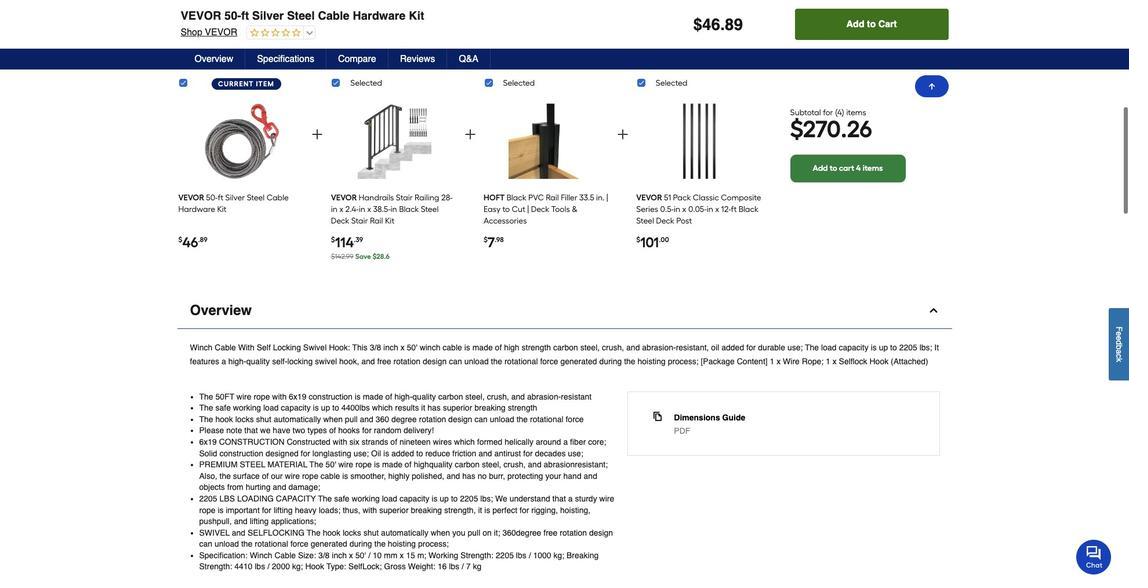 Task type: vqa. For each thing, say whether or not it's contained in the screenshot.
truck filled icon associated with 1st 60639 button
no



Task type: locate. For each thing, give the bounding box(es) containing it.
vevor up 2.4-
[[331, 193, 357, 203]]

strength right high on the bottom left of the page
[[522, 343, 551, 352]]

1 horizontal spatial safe
[[334, 495, 350, 504]]

0 horizontal spatial silver
[[225, 193, 245, 203]]

1 vertical spatial overview button
[[177, 293, 952, 329]]

0 vertical spatial overview
[[195, 54, 233, 64]]

rotational
[[505, 357, 538, 366], [530, 415, 564, 424], [255, 540, 288, 549]]

pull up hooks at the bottom of page
[[345, 415, 358, 424]]

x
[[340, 205, 344, 214], [367, 205, 371, 214], [682, 205, 687, 214], [715, 205, 719, 214], [401, 343, 405, 352], [777, 357, 781, 366], [833, 357, 837, 366], [349, 552, 353, 561], [400, 552, 404, 561]]

black down composite
[[739, 205, 759, 214]]

the 50ft wire rope with 6x19 construction is made of high-quality carbon steel, crush, and abrasion-resistant the safe working load capacity is up to 4400lbs which results it has superior breaking strength the hook locks shut automatically when pull and 360 degree rotation design can unload the rotational force please note that we have two types of hooks for random delivery! 6x19 construction constructed with six strands of nineteen wires which formed helically around a fiber core; solid construction designed for longlasting use; oil is added to reduce friction and antirust for decades use; premium steel material the 50' wire rope is made of highquality carbon steel, crush, and abrasionresistant; also, the surface of our wire rope cable is smoother, highly polished, and has no burr, protecting your hand and objects from hurting and damage; 2205 lbs loading capacity the safe working load capacity is up to 2205 lbs; we understand that a sturdy wire rope is important for lifting heavy loads; thus, with superior breaking strength, it is perfect for rigging, hoisting, pushpull, and lifting applications; swivel  and  selflocking the hook locks shut automatically when you pull on it; 360degree free rotation design can unload the rotational force generated during the hoisting process; specification: winch cable size: 3/8 inch  x 50' / 10 mm x 15 m; working strength: 2205 lbs / 1000 kg; breaking strength: 4410 lbs / 2000 kg; hook type: selflock; gross weight: 16 lbs / 7 kg
[[199, 392, 614, 572]]

load down highly
[[382, 495, 397, 504]]

3/8 inside "winch cable with self locking swivel hook: this 3/8 inch  x 50' winch cable is made of high strength carbon steel, crush, and abrasion-resistant, oil added for durable use; the load capacity is up to 2205 lbs; it features a high-quality self-locking swivel hook, and free rotation design can unload the rotational force generated during the hoisting process;  [package content] 1 x wire rope; 1 x selflock hook (attached)"
[[370, 343, 381, 352]]

50' up the selflock;
[[355, 552, 366, 561]]

1 vertical spatial up
[[321, 404, 330, 413]]

load up we
[[263, 404, 279, 413]]

46 for .
[[702, 15, 721, 34]]

lbs; inside "winch cable with self locking swivel hook: this 3/8 inch  x 50' winch cable is made of high strength carbon steel, crush, and abrasion-resistant, oil added for durable use; the load capacity is up to 2205 lbs; it features a high-quality self-locking swivel hook, and free rotation design can unload the rotational force generated during the hoisting process;  [package content] 1 x wire rope; 1 x selflock hook (attached)"
[[920, 343, 932, 352]]

1 horizontal spatial during
[[599, 357, 622, 366]]

construction up 4400lbs
[[309, 392, 353, 402]]

ft inside 51 pack classic composite series 0.5-in x 0.05-in x 12-ft black steel deck post
[[731, 205, 737, 214]]

winch up features in the bottom of the page
[[190, 343, 213, 352]]

2 horizontal spatial ft
[[731, 205, 737, 214]]

3/8 inside the 50ft wire rope with 6x19 construction is made of high-quality carbon steel, crush, and abrasion-resistant the safe working load capacity is up to 4400lbs which results it has superior breaking strength the hook locks shut automatically when pull and 360 degree rotation design can unload the rotational force please note that we have two types of hooks for random delivery! 6x19 construction constructed with six strands of nineteen wires which formed helically around a fiber core; solid construction designed for longlasting use; oil is added to reduce friction and antirust for decades use; premium steel material the 50' wire rope is made of highquality carbon steel, crush, and abrasionresistant; also, the surface of our wire rope cable is smoother, highly polished, and has no burr, protecting your hand and objects from hurting and damage; 2205 lbs loading capacity the safe working load capacity is up to 2205 lbs; we understand that a sturdy wire rope is important for lifting heavy loads; thus, with superior breaking strength, it is perfect for rigging, hoisting, pushpull, and lifting applications; swivel  and  selflocking the hook locks shut automatically when you pull on it; 360degree free rotation design can unload the rotational force generated during the hoisting process; specification: winch cable size: 3/8 inch  x 50' / 10 mm x 15 m; working strength: 2205 lbs / 1000 kg; breaking strength: 4410 lbs / 2000 kg; hook type: selflock; gross weight: 16 lbs / 7 kg
[[318, 552, 330, 561]]

for down helically
[[523, 449, 533, 459]]

use; up wire
[[788, 343, 803, 352]]

50- inside 50-ft silver steel cable hardware kit
[[206, 193, 218, 203]]

it
[[421, 404, 425, 413], [478, 506, 482, 515]]

2205 down objects
[[199, 495, 217, 504]]

you
[[452, 529, 466, 538]]

kit
[[409, 9, 424, 23], [217, 205, 227, 214], [385, 216, 395, 226]]

made up 4400lbs
[[363, 392, 383, 402]]

polished,
[[412, 472, 444, 481]]

vevor 50-ft silver steel cable hardware kit image
[[203, 99, 279, 184]]

0 vertical spatial rail
[[546, 193, 559, 203]]

/ left 2000
[[267, 563, 270, 572]]

damage;
[[289, 483, 320, 493]]

for down "understand"
[[520, 506, 529, 515]]

chat invite button image
[[1077, 540, 1112, 575]]

1 vertical spatial design
[[448, 415, 472, 424]]

50ft
[[215, 392, 234, 402]]

114 list item
[[331, 95, 457, 267]]

0 horizontal spatial unload
[[215, 540, 239, 549]]

working
[[233, 404, 261, 413], [352, 495, 380, 504]]

design up wires
[[448, 415, 472, 424]]

0 horizontal spatial free
[[377, 357, 391, 366]]

1 horizontal spatial with
[[333, 438, 347, 447]]

2 horizontal spatial black
[[739, 205, 759, 214]]

unload inside "winch cable with self locking swivel hook: this 3/8 inch  x 50' winch cable is made of high strength carbon steel, crush, and abrasion-resistant, oil added for durable use; the load capacity is up to 2205 lbs; it features a high-quality self-locking swivel hook, and free rotation design can unload the rotational force generated during the hoisting process;  [package content] 1 x wire rope; 1 x selflock hook (attached)"
[[464, 357, 489, 366]]

six
[[350, 438, 359, 447]]

black down "railing"
[[399, 205, 419, 214]]

that up rigging,
[[553, 495, 566, 504]]

c
[[1115, 355, 1124, 359]]

overview down the shop vevor
[[195, 54, 233, 64]]

capacity inside "winch cable with self locking swivel hook: this 3/8 inch  x 50' winch cable is made of high strength carbon steel, crush, and abrasion-resistant, oil added for durable use; the load capacity is up to 2205 lbs; it features a high-quality self-locking swivel hook, and free rotation design can unload the rotational force generated during the hoisting process;  [package content] 1 x wire rope; 1 x selflock hook (attached)"
[[839, 343, 869, 352]]

cable inside 50-ft silver steel cable hardware kit
[[267, 193, 289, 203]]

working down 50ft
[[233, 404, 261, 413]]

2 vertical spatial ft
[[731, 205, 737, 214]]

0 vertical spatial can
[[449, 357, 462, 366]]

$ inside '$ 114 .39'
[[331, 236, 335, 244]]

0 horizontal spatial that
[[244, 427, 258, 436]]

1 vertical spatial |
[[527, 205, 529, 214]]

1 plus image from the left
[[311, 127, 324, 141]]

composite
[[721, 193, 761, 203]]

it right strength,
[[478, 506, 482, 515]]

1 vertical spatial 6x19
[[199, 438, 217, 447]]

oil
[[711, 343, 720, 352]]

0 horizontal spatial working
[[233, 404, 261, 413]]

hooks
[[338, 427, 360, 436]]

kg; down size:
[[292, 563, 303, 572]]

2205 inside "winch cable with self locking swivel hook: this 3/8 inch  x 50' winch cable is made of high strength carbon steel, crush, and abrasion-resistant, oil added for durable use; the load capacity is up to 2205 lbs; it features a high-quality self-locking swivel hook, and free rotation design can unload the rotational force generated during the hoisting process;  [package content] 1 x wire rope; 1 x selflock hook (attached)"
[[899, 343, 918, 352]]

of up highly
[[405, 461, 412, 470]]

generated up resistant
[[561, 357, 597, 366]]

highquality
[[414, 461, 453, 470]]

steel inside 50-ft silver steel cable hardware kit
[[247, 193, 265, 203]]

0 vertical spatial cable
[[443, 343, 462, 352]]

during inside the 50ft wire rope with 6x19 construction is made of high-quality carbon steel, crush, and abrasion-resistant the safe working load capacity is up to 4400lbs which results it has superior breaking strength the hook locks shut automatically when pull and 360 degree rotation design can unload the rotational force please note that we have two types of hooks for random delivery! 6x19 construction constructed with six strands of nineteen wires which formed helically around a fiber core; solid construction designed for longlasting use; oil is added to reduce friction and antirust for decades use; premium steel material the 50' wire rope is made of highquality carbon steel, crush, and abrasionresistant; also, the surface of our wire rope cable is smoother, highly polished, and has no burr, protecting your hand and objects from hurting and damage; 2205 lbs loading capacity the safe working load capacity is up to 2205 lbs; we understand that a sturdy wire rope is important for lifting heavy loads; thus, with superior breaking strength, it is perfect for rigging, hoisting, pushpull, and lifting applications; swivel  and  selflocking the hook locks shut automatically when you pull on it; 360degree free rotation design can unload the rotational force generated during the hoisting process; specification: winch cable size: 3/8 inch  x 50' / 10 mm x 15 m; working strength: 2205 lbs / 1000 kg; breaking strength: 4410 lbs / 2000 kg; hook type: selflock; gross weight: 16 lbs / 7 kg
[[350, 540, 372, 549]]

x left the 12-
[[715, 205, 719, 214]]

0 vertical spatial quality
[[246, 357, 270, 366]]

rail inside handrails stair railing 28- in x 2.4-in x 38.5-in black steel deck stair rail kit
[[370, 216, 383, 226]]

f
[[1115, 327, 1124, 332]]

use; down six
[[354, 449, 369, 459]]

46 list item
[[178, 95, 304, 267]]

force
[[540, 357, 558, 366], [566, 415, 584, 424], [290, 540, 309, 549]]

hardware inside 50-ft silver steel cable hardware kit
[[178, 205, 215, 214]]

0 vertical spatial hook
[[215, 415, 233, 424]]

high- inside "winch cable with self locking swivel hook: this 3/8 inch  x 50' winch cable is made of high strength carbon steel, crush, and abrasion-resistant, oil added for durable use; the load capacity is up to 2205 lbs; it features a high-quality self-locking swivel hook, and free rotation design can unload the rotational force generated during the hoisting process;  [package content] 1 x wire rope; 1 x selflock hook (attached)"
[[228, 357, 246, 366]]

compare button
[[327, 49, 388, 70]]

5 in from the left
[[707, 205, 713, 214]]

1 vertical spatial rotational
[[530, 415, 564, 424]]

crush, inside "winch cable with self locking swivel hook: this 3/8 inch  x 50' winch cable is made of high strength carbon steel, crush, and abrasion-resistant, oil added for durable use; the load capacity is up to 2205 lbs; it features a high-quality self-locking swivel hook, and free rotation design can unload the rotational force generated during the hoisting process;  [package content] 1 x wire rope; 1 x selflock hook (attached)"
[[602, 343, 624, 352]]

automatically
[[274, 415, 321, 424], [381, 529, 429, 538]]

tools
[[551, 205, 570, 214]]

hook
[[870, 357, 889, 366], [305, 563, 324, 572]]

added down nineteen
[[392, 449, 414, 459]]

add inside button
[[847, 19, 865, 30]]

vevor handrails stair railing 28-in x 2.4-in x 38.5-in black steel deck stair rail kit image
[[356, 99, 432, 184]]

2 horizontal spatial use;
[[788, 343, 803, 352]]

construction down construction
[[220, 449, 263, 459]]

0.5-
[[660, 205, 674, 214]]

$ for $ 101 .00
[[636, 236, 641, 244]]

rope
[[254, 392, 270, 402], [356, 461, 372, 470], [302, 472, 318, 481], [199, 506, 216, 515]]

silver up the zero stars "image"
[[252, 9, 284, 23]]

carbon inside "winch cable with self locking swivel hook: this 3/8 inch  x 50' winch cable is made of high strength carbon steel, crush, and abrasion-resistant, oil added for durable use; the load capacity is up to 2205 lbs; it features a high-quality self-locking swivel hook, and free rotation design can unload the rotational force generated during the hoisting process;  [package content] 1 x wire rope; 1 x selflock hook (attached)"
[[553, 343, 578, 352]]

silver down the vevor 50-ft silver steel cable hardware kit image
[[225, 193, 245, 203]]

0 vertical spatial lbs;
[[920, 343, 932, 352]]

1 vertical spatial load
[[263, 404, 279, 413]]

0 horizontal spatial kit
[[217, 205, 227, 214]]

generated inside the 50ft wire rope with 6x19 construction is made of high-quality carbon steel, crush, and abrasion-resistant the safe working load capacity is up to 4400lbs which results it has superior breaking strength the hook locks shut automatically when pull and 360 degree rotation design can unload the rotational force please note that we have two types of hooks for random delivery! 6x19 construction constructed with six strands of nineteen wires which formed helically around a fiber core; solid construction designed for longlasting use; oil is added to reduce friction and antirust for decades use; premium steel material the 50' wire rope is made of highquality carbon steel, crush, and abrasionresistant; also, the surface of our wire rope cable is smoother, highly polished, and has no burr, protecting your hand and objects from hurting and damage; 2205 lbs loading capacity the safe working load capacity is up to 2205 lbs; we understand that a sturdy wire rope is important for lifting heavy loads; thus, with superior breaking strength, it is perfect for rigging, hoisting, pushpull, and lifting applications; swivel  and  selflocking the hook locks shut automatically when you pull on it; 360degree free rotation design can unload the rotational force generated during the hoisting process; specification: winch cable size: 3/8 inch  x 50' / 10 mm x 15 m; working strength: 2205 lbs / 1000 kg; breaking strength: 4410 lbs / 2000 kg; hook type: selflock; gross weight: 16 lbs / 7 kg
[[311, 540, 347, 549]]

to inside "winch cable with self locking swivel hook: this 3/8 inch  x 50' winch cable is made of high strength carbon steel, crush, and abrasion-resistant, oil added for durable use; the load capacity is up to 2205 lbs; it features a high-quality self-locking swivel hook, and free rotation design can unload the rotational force generated during the hoisting process;  [package content] 1 x wire rope; 1 x selflock hook (attached)"
[[890, 343, 897, 352]]

0 vertical spatial strength:
[[461, 552, 494, 561]]

2 selected from the left
[[503, 78, 535, 88]]

1 horizontal spatial hardware
[[353, 9, 406, 23]]

lifting up applications;
[[274, 506, 293, 515]]

of up 360
[[386, 392, 392, 402]]

0 horizontal spatial which
[[372, 404, 393, 413]]

rope up smoother,
[[356, 461, 372, 470]]

locks up the note at the left
[[235, 415, 254, 424]]

2 vertical spatial 50'
[[355, 552, 366, 561]]

guide
[[723, 413, 746, 423]]

0 vertical spatial when
[[323, 415, 343, 424]]

0 horizontal spatial |
[[527, 205, 529, 214]]

1 vertical spatial carbon
[[438, 392, 463, 402]]

hardware
[[353, 9, 406, 23], [178, 205, 215, 214]]

free down rigging,
[[544, 529, 558, 538]]

load up rope;
[[821, 343, 837, 352]]

|
[[607, 193, 608, 203], [527, 205, 529, 214]]

made left high on the bottom left of the page
[[473, 343, 493, 352]]

for down loading
[[262, 506, 271, 515]]

unload
[[464, 357, 489, 366], [490, 415, 514, 424], [215, 540, 239, 549]]

/ left "kg"
[[462, 563, 464, 572]]

0 horizontal spatial pull
[[345, 415, 358, 424]]

pushpull,
[[199, 517, 232, 527]]

hardware up compare button
[[353, 9, 406, 23]]

steel
[[287, 9, 315, 23], [247, 193, 265, 203], [421, 205, 439, 214], [636, 216, 654, 226]]

0 vertical spatial kg;
[[554, 552, 564, 561]]

cable inside the 50ft wire rope with 6x19 construction is made of high-quality carbon steel, crush, and abrasion-resistant the safe working load capacity is up to 4400lbs which results it has superior breaking strength the hook locks shut automatically when pull and 360 degree rotation design can unload the rotational force please note that we have two types of hooks for random delivery! 6x19 construction constructed with six strands of nineteen wires which formed helically around a fiber core; solid construction designed for longlasting use; oil is added to reduce friction and antirust for decades use; premium steel material the 50' wire rope is made of highquality carbon steel, crush, and abrasionresistant; also, the surface of our wire rope cable is smoother, highly polished, and has no burr, protecting your hand and objects from hurting and damage; 2205 lbs loading capacity the safe working load capacity is up to 2205 lbs; we understand that a sturdy wire rope is important for lifting heavy loads; thus, with superior breaking strength, it is perfect for rigging, hoisting, pushpull, and lifting applications; swivel  and  selflocking the hook locks shut automatically when you pull on it; 360degree free rotation design can unload the rotational force generated during the hoisting process; specification: winch cable size: 3/8 inch  x 50' / 10 mm x 15 m; working strength: 2205 lbs / 1000 kg; breaking strength: 4410 lbs / 2000 kg; hook type: selflock; gross weight: 16 lbs / 7 kg
[[275, 552, 296, 561]]

50-ft silver steel cable hardware kit
[[178, 193, 289, 214]]

friction
[[453, 449, 476, 459]]

during
[[599, 357, 622, 366], [350, 540, 372, 549]]

high- inside the 50ft wire rope with 6x19 construction is made of high-quality carbon steel, crush, and abrasion-resistant the safe working load capacity is up to 4400lbs which results it has superior breaking strength the hook locks shut automatically when pull and 360 degree rotation design can unload the rotational force please note that we have two types of hooks for random delivery! 6x19 construction constructed with six strands of nineteen wires which formed helically around a fiber core; solid construction designed for longlasting use; oil is added to reduce friction and antirust for decades use; premium steel material the 50' wire rope is made of highquality carbon steel, crush, and abrasionresistant; also, the surface of our wire rope cable is smoother, highly polished, and has no burr, protecting your hand and objects from hurting and damage; 2205 lbs loading capacity the safe working load capacity is up to 2205 lbs; we understand that a sturdy wire rope is important for lifting heavy loads; thus, with superior breaking strength, it is perfect for rigging, hoisting, pushpull, and lifting applications; swivel  and  selflocking the hook locks shut automatically when you pull on it; 360degree free rotation design can unload the rotational force generated during the hoisting process; specification: winch cable size: 3/8 inch  x 50' / 10 mm x 15 m; working strength: 2205 lbs / 1000 kg; breaking strength: 4410 lbs / 2000 kg; hook type: selflock; gross weight: 16 lbs / 7 kg
[[395, 392, 413, 402]]

46 inside list item
[[182, 234, 198, 251]]

capacity up selflock
[[839, 343, 869, 352]]

0 horizontal spatial ft
[[218, 193, 223, 203]]

plus image
[[311, 127, 324, 141], [616, 127, 630, 141]]

lifting
[[274, 506, 293, 515], [250, 517, 269, 527]]

4 for subtotal for ( 4 ) items $ 270 .26
[[838, 108, 842, 118]]

2 horizontal spatial capacity
[[839, 343, 869, 352]]

1 horizontal spatial |
[[607, 193, 608, 203]]

the
[[805, 343, 819, 352], [199, 392, 213, 402], [199, 404, 213, 413], [199, 415, 213, 424], [309, 461, 323, 470], [318, 495, 332, 504], [307, 529, 321, 538]]

overview for topmost overview button
[[195, 54, 233, 64]]

rail inside black pvc rail filler 33.5 in. | easy to cut | deck tools & accessories
[[546, 193, 559, 203]]

specification:
[[199, 552, 248, 561]]

with up the have
[[272, 392, 287, 402]]

3 selected from the left
[[656, 78, 688, 88]]

quality up results
[[413, 392, 436, 402]]

50- up .89
[[206, 193, 218, 203]]

designed
[[266, 449, 299, 459]]

winch cable with self locking swivel hook: this 3/8 inch  x 50' winch cable is made of high strength carbon steel, crush, and abrasion-resistant, oil added for durable use; the load capacity is up to 2205 lbs; it features a high-quality self-locking swivel hook, and free rotation design can unload the rotational force generated during the hoisting process;  [package content] 1 x wire rope; 1 x selflock hook (attached)
[[190, 343, 939, 366]]

which
[[372, 404, 393, 413], [454, 438, 475, 447]]

construction
[[309, 392, 353, 402], [220, 449, 263, 459]]

2 horizontal spatial lbs
[[516, 552, 527, 561]]

hook inside the 50ft wire rope with 6x19 construction is made of high-quality carbon steel, crush, and abrasion-resistant the safe working load capacity is up to 4400lbs which results it has superior breaking strength the hook locks shut automatically when pull and 360 degree rotation design can unload the rotational force please note that we have two types of hooks for random delivery! 6x19 construction constructed with six strands of nineteen wires which formed helically around a fiber core; solid construction designed for longlasting use; oil is added to reduce friction and antirust for decades use; premium steel material the 50' wire rope is made of highquality carbon steel, crush, and abrasionresistant; also, the surface of our wire rope cable is smoother, highly polished, and has no burr, protecting your hand and objects from hurting and damage; 2205 lbs loading capacity the safe working load capacity is up to 2205 lbs; we understand that a sturdy wire rope is important for lifting heavy loads; thus, with superior breaking strength, it is perfect for rigging, hoisting, pushpull, and lifting applications; swivel  and  selflocking the hook locks shut automatically when you pull on it; 360degree free rotation design can unload the rotational force generated during the hoisting process; specification: winch cable size: 3/8 inch  x 50' / 10 mm x 15 m; working strength: 2205 lbs / 1000 kg; breaking strength: 4410 lbs / 2000 kg; hook type: selflock; gross weight: 16 lbs / 7 kg
[[305, 563, 324, 572]]

mm
[[384, 552, 398, 561]]

$ inside subtotal for ( 4 ) items $ 270 .26
[[790, 116, 803, 143]]

with right thus,
[[363, 506, 377, 515]]

safe down 50ft
[[215, 404, 231, 413]]

kit inside 50-ft silver steel cable hardware kit
[[217, 205, 227, 214]]

vevor inside 101 list item
[[636, 193, 662, 203]]

lbs right 16
[[449, 563, 459, 572]]

0 horizontal spatial deck
[[331, 216, 349, 226]]

use; up abrasionresistant;
[[568, 449, 583, 459]]

$ 114 .39
[[331, 234, 363, 251]]

for inside "winch cable with self locking swivel hook: this 3/8 inch  x 50' winch cable is made of high strength carbon steel, crush, and abrasion-resistant, oil added for durable use; the load capacity is up to 2205 lbs; it features a high-quality self-locking swivel hook, and free rotation design can unload the rotational force generated during the hoisting process;  [package content] 1 x wire rope; 1 x selflock hook (attached)"
[[747, 343, 756, 352]]

pull left on
[[468, 529, 480, 538]]

x left 38.5-
[[367, 205, 371, 214]]

size:
[[298, 552, 316, 561]]

2 vertical spatial with
[[363, 506, 377, 515]]

1 vertical spatial safe
[[334, 495, 350, 504]]

1 vertical spatial strength:
[[199, 563, 232, 572]]

1 horizontal spatial high-
[[395, 392, 413, 402]]

1 horizontal spatial unload
[[464, 357, 489, 366]]

$ inside $ 101 .00
[[636, 236, 641, 244]]

$ inside $ 46 .89
[[178, 236, 182, 244]]

capacity
[[839, 343, 869, 352], [281, 404, 311, 413], [400, 495, 429, 504]]

2 plus image from the left
[[616, 127, 630, 141]]

0 horizontal spatial can
[[199, 540, 212, 549]]

0 vertical spatial high-
[[228, 357, 246, 366]]

black up cut
[[507, 193, 527, 203]]

quality inside the 50ft wire rope with 6x19 construction is made of high-quality carbon steel, crush, and abrasion-resistant the safe working load capacity is up to 4400lbs which results it has superior breaking strength the hook locks shut automatically when pull and 360 degree rotation design can unload the rotational force please note that we have two types of hooks for random delivery! 6x19 construction constructed with six strands of nineteen wires which formed helically around a fiber core; solid construction designed for longlasting use; oil is added to reduce friction and antirust for decades use; premium steel material the 50' wire rope is made of highquality carbon steel, crush, and abrasionresistant; also, the surface of our wire rope cable is smoother, highly polished, and has no burr, protecting your hand and objects from hurting and damage; 2205 lbs loading capacity the safe working load capacity is up to 2205 lbs; we understand that a sturdy wire rope is important for lifting heavy loads; thus, with superior breaking strength, it is perfect for rigging, hoisting, pushpull, and lifting applications; swivel  and  selflocking the hook locks shut automatically when you pull on it; 360degree free rotation design can unload the rotational force generated during the hoisting process; specification: winch cable size: 3/8 inch  x 50' / 10 mm x 15 m; working strength: 2205 lbs / 1000 kg; breaking strength: 4410 lbs / 2000 kg; hook type: selflock; gross weight: 16 lbs / 7 kg
[[413, 392, 436, 402]]

crush,
[[602, 343, 624, 352], [487, 392, 509, 402], [504, 461, 526, 470]]

up left it at right bottom
[[879, 343, 888, 352]]

1 vertical spatial kit
[[217, 205, 227, 214]]

shut up the 10
[[364, 529, 379, 538]]

vevor for 50-ft silver steel cable hardware kit
[[178, 193, 204, 203]]

items right ")"
[[847, 108, 866, 118]]

kg;
[[554, 552, 564, 561], [292, 563, 303, 572]]

quality down self
[[246, 357, 270, 366]]

that
[[244, 427, 258, 436], [553, 495, 566, 504]]

vevor inside 114 list item
[[331, 193, 357, 203]]

deck
[[531, 205, 549, 214], [331, 216, 349, 226], [656, 216, 675, 226]]

$ for $ 46 .89
[[178, 236, 182, 244]]

made
[[473, 343, 493, 352], [363, 392, 383, 402], [382, 461, 403, 470]]

0 horizontal spatial inch
[[332, 552, 347, 561]]

safe up thus,
[[334, 495, 350, 504]]

to inside black pvc rail filler 33.5 in. | easy to cut | deck tools & accessories
[[503, 205, 510, 214]]

1 vertical spatial hook
[[323, 529, 341, 538]]

0 horizontal spatial load
[[263, 404, 279, 413]]

0 vertical spatial crush,
[[602, 343, 624, 352]]

1 vertical spatial inch
[[332, 552, 347, 561]]

0 vertical spatial 50'
[[407, 343, 418, 352]]

2 vertical spatial design
[[589, 529, 613, 538]]

$ inside $ 7 .98
[[484, 236, 488, 244]]

items
[[847, 108, 866, 118], [863, 164, 883, 174]]

steel, up "burr,"
[[482, 461, 501, 470]]

0 vertical spatial carbon
[[553, 343, 578, 352]]

deck inside 51 pack classic composite series 0.5-in x 0.05-in x 12-ft black steel deck post
[[656, 216, 675, 226]]

items right cart
[[863, 164, 883, 174]]

handrails stair railing 28- in x 2.4-in x 38.5-in black steel deck stair rail kit
[[331, 193, 453, 226]]

burr,
[[489, 472, 505, 481]]

vevor up .89
[[178, 193, 204, 203]]

0 horizontal spatial hardware
[[178, 205, 215, 214]]

rigging,
[[531, 506, 558, 515]]

2 horizontal spatial up
[[879, 343, 888, 352]]

0 vertical spatial ft
[[241, 9, 249, 23]]

abrasion- up around on the left bottom of the page
[[527, 392, 561, 402]]

results
[[395, 404, 419, 413]]

capacity
[[276, 495, 316, 504]]

to inside add to cart 4 items link
[[830, 164, 837, 174]]

2 vertical spatial kit
[[385, 216, 395, 226]]

stair
[[396, 193, 413, 203], [351, 216, 368, 226]]

deck down the 0.5-
[[656, 216, 675, 226]]

rotation down hoisting,
[[560, 529, 587, 538]]

0 vertical spatial generated
[[561, 357, 597, 366]]

1 horizontal spatial shut
[[364, 529, 379, 538]]

0 horizontal spatial lifting
[[250, 517, 269, 527]]

heavy
[[295, 506, 317, 515]]

2 vertical spatial load
[[382, 495, 397, 504]]

0 horizontal spatial superior
[[379, 506, 409, 515]]

breaking
[[567, 552, 599, 561]]

$ right save
[[373, 253, 377, 261]]

4400lbs
[[341, 404, 370, 413]]

from
[[227, 483, 243, 493]]

7 inside list item
[[488, 234, 495, 251]]

1 horizontal spatial selected
[[503, 78, 535, 88]]

automatically up two
[[274, 415, 321, 424]]

1 vertical spatial items
[[863, 164, 883, 174]]

0 vertical spatial it
[[421, 404, 425, 413]]

steel inside 51 pack classic composite series 0.5-in x 0.05-in x 12-ft black steel deck post
[[636, 216, 654, 226]]

7 down 'accessories'
[[488, 234, 495, 251]]

1 vertical spatial 4
[[856, 164, 861, 174]]

0 vertical spatial during
[[599, 357, 622, 366]]

2 vertical spatial carbon
[[455, 461, 480, 470]]

1 vertical spatial locks
[[343, 529, 361, 538]]

is
[[464, 343, 470, 352], [871, 343, 877, 352], [355, 392, 361, 402], [313, 404, 319, 413], [383, 449, 389, 459], [374, 461, 380, 470], [342, 472, 348, 481], [432, 495, 438, 504], [218, 506, 224, 515], [485, 506, 490, 515]]

carbon down friction
[[455, 461, 480, 470]]

abrasion- left oil
[[642, 343, 676, 352]]

1 vertical spatial hoisting
[[388, 540, 416, 549]]

to
[[867, 19, 876, 30], [830, 164, 837, 174], [503, 205, 510, 214], [890, 343, 897, 352], [332, 404, 339, 413], [416, 449, 423, 459], [451, 495, 458, 504]]

kg; right the 1000
[[554, 552, 564, 561]]

have
[[273, 427, 290, 436]]

filler
[[561, 193, 578, 203]]

| right cut
[[527, 205, 529, 214]]

protecting
[[508, 472, 543, 481]]

quality
[[246, 357, 270, 366], [413, 392, 436, 402]]

1 vertical spatial free
[[544, 529, 558, 538]]

(
[[835, 108, 838, 118]]

deck down pvc
[[531, 205, 549, 214]]

1 horizontal spatial plus image
[[616, 127, 630, 141]]

up up strength,
[[440, 495, 449, 504]]

ft inside 50-ft silver steel cable hardware kit
[[218, 193, 223, 203]]

6x19
[[289, 392, 307, 402], [199, 438, 217, 447]]

38.5-
[[373, 205, 391, 214]]

1 vertical spatial quality
[[413, 392, 436, 402]]

1 vertical spatial has
[[462, 472, 476, 481]]

load
[[821, 343, 837, 352], [263, 404, 279, 413], [382, 495, 397, 504]]

46 for .89
[[182, 234, 198, 251]]

0 horizontal spatial 3/8
[[318, 552, 330, 561]]

2 1 from the left
[[826, 357, 831, 366]]

lbs right 4410
[[255, 563, 265, 572]]

wire
[[237, 392, 251, 402], [338, 461, 353, 470], [285, 472, 300, 481], [600, 495, 614, 504]]

.98
[[495, 236, 504, 244]]

0 vertical spatial load
[[821, 343, 837, 352]]

no
[[478, 472, 487, 481]]

cable inside the 50ft wire rope with 6x19 construction is made of high-quality carbon steel, crush, and abrasion-resistant the safe working load capacity is up to 4400lbs which results it has superior breaking strength the hook locks shut automatically when pull and 360 degree rotation design can unload the rotational force please note that we have two types of hooks for random delivery! 6x19 construction constructed with six strands of nineteen wires which formed helically around a fiber core; solid construction designed for longlasting use; oil is added to reduce friction and antirust for decades use; premium steel material the 50' wire rope is made of highquality carbon steel, crush, and abrasionresistant; also, the surface of our wire rope cable is smoother, highly polished, and has no burr, protecting your hand and objects from hurting and damage; 2205 lbs loading capacity the safe working load capacity is up to 2205 lbs; we understand that a sturdy wire rope is important for lifting heavy loads; thus, with superior breaking strength, it is perfect for rigging, hoisting, pushpull, and lifting applications; swivel  and  selflocking the hook locks shut automatically when you pull on it; 360degree free rotation design can unload the rotational force generated during the hoisting process; specification: winch cable size: 3/8 inch  x 50' / 10 mm x 15 m; working strength: 2205 lbs / 1000 kg; breaking strength: 4410 lbs / 2000 kg; hook type: selflock; gross weight: 16 lbs / 7 kg
[[321, 472, 340, 481]]

1 right rope;
[[826, 357, 831, 366]]

stair down 2.4-
[[351, 216, 368, 226]]

steel
[[240, 461, 265, 470]]

q&a button
[[447, 49, 491, 70]]

4 in from the left
[[674, 205, 681, 214]]

abrasion- inside the 50ft wire rope with 6x19 construction is made of high-quality carbon steel, crush, and abrasion-resistant the safe working load capacity is up to 4400lbs which results it has superior breaking strength the hook locks shut automatically when pull and 360 degree rotation design can unload the rotational force please note that we have two types of hooks for random delivery! 6x19 construction constructed with six strands of nineteen wires which formed helically around a fiber core; solid construction designed for longlasting use; oil is added to reduce friction and antirust for decades use; premium steel material the 50' wire rope is made of highquality carbon steel, crush, and abrasionresistant; also, the surface of our wire rope cable is smoother, highly polished, and has no burr, protecting your hand and objects from hurting and damage; 2205 lbs loading capacity the safe working load capacity is up to 2205 lbs; we understand that a sturdy wire rope is important for lifting heavy loads; thus, with superior breaking strength, it is perfect for rigging, hoisting, pushpull, and lifting applications; swivel  and  selflocking the hook locks shut automatically when you pull on it; 360degree free rotation design can unload the rotational force generated during the hoisting process; specification: winch cable size: 3/8 inch  x 50' / 10 mm x 15 m; working strength: 2205 lbs / 1000 kg; breaking strength: 4410 lbs / 2000 kg; hook type: selflock; gross weight: 16 lbs / 7 kg
[[527, 392, 561, 402]]

has right results
[[428, 404, 441, 413]]

has left the no
[[462, 472, 476, 481]]

1 selected from the left
[[351, 78, 382, 88]]

stair left "railing"
[[396, 193, 413, 203]]

silver inside 50-ft silver steel cable hardware kit
[[225, 193, 245, 203]]

steel, up formed on the left bottom
[[465, 392, 485, 402]]

plus image for 46
[[311, 127, 324, 141]]

cable inside "winch cable with self locking swivel hook: this 3/8 inch  x 50' winch cable is made of high strength carbon steel, crush, and abrasion-resistant, oil added for durable use; the load capacity is up to 2205 lbs; it features a high-quality self-locking swivel hook, and free rotation design can unload the rotational force generated during the hoisting process;  [package content] 1 x wire rope; 1 x selflock hook (attached)"
[[215, 343, 236, 352]]

2 vertical spatial capacity
[[400, 495, 429, 504]]

1 down durable
[[770, 357, 775, 366]]

0 horizontal spatial generated
[[311, 540, 347, 549]]

up inside "winch cable with self locking swivel hook: this 3/8 inch  x 50' winch cable is made of high strength carbon steel, crush, and abrasion-resistant, oil added for durable use; the load capacity is up to 2205 lbs; it features a high-quality self-locking swivel hook, and free rotation design can unload the rotational force generated during the hoisting process;  [package content] 1 x wire rope; 1 x selflock hook (attached)"
[[879, 343, 888, 352]]

a
[[1115, 350, 1124, 355], [222, 357, 226, 366], [563, 438, 568, 447], [568, 495, 573, 504]]

it
[[935, 343, 939, 352]]

for down constructed
[[301, 449, 310, 459]]

steel, inside "winch cable with self locking swivel hook: this 3/8 inch  x 50' winch cable is made of high strength carbon steel, crush, and abrasion-resistant, oil added for durable use; the load capacity is up to 2205 lbs; it features a high-quality self-locking swivel hook, and free rotation design can unload the rotational force generated during the hoisting process;  [package content] 1 x wire rope; 1 x selflock hook (attached)"
[[580, 343, 600, 352]]

for left (
[[823, 108, 833, 118]]

made up highly
[[382, 461, 403, 470]]

inch up type: on the left bottom of the page
[[332, 552, 347, 561]]

3/8 up type: on the left bottom of the page
[[318, 552, 330, 561]]

0 horizontal spatial 46
[[182, 234, 198, 251]]

0 horizontal spatial 1
[[770, 357, 775, 366]]

50' left winch
[[407, 343, 418, 352]]

50' down longlasting
[[326, 461, 336, 470]]

high- up results
[[395, 392, 413, 402]]

zero stars image
[[247, 28, 301, 39]]

vevor 51 pack classic composite series 0.5-in x 0.05-in x 12-ft black steel deck post image
[[662, 99, 737, 184]]

note
[[226, 427, 242, 436]]

4 inside subtotal for ( 4 ) items $ 270 .26
[[838, 108, 842, 118]]

inch right 'this'
[[383, 343, 398, 352]]

$
[[693, 15, 702, 34], [790, 116, 803, 143], [178, 236, 182, 244], [331, 236, 335, 244], [484, 236, 488, 244], [636, 236, 641, 244], [373, 253, 377, 261]]

hand
[[564, 472, 582, 481]]

[package
[[701, 357, 735, 366]]

1 vertical spatial hook
[[305, 563, 324, 572]]

| right in. in the right top of the page
[[607, 193, 608, 203]]

vevor inside 46 list item
[[178, 193, 204, 203]]

wires
[[433, 438, 452, 447]]



Task type: describe. For each thing, give the bounding box(es) containing it.
0 horizontal spatial 6x19
[[199, 438, 217, 447]]

load inside "winch cable with self locking swivel hook: this 3/8 inch  x 50' winch cable is made of high strength carbon steel, crush, and abrasion-resistant, oil added for durable use; the load capacity is up to 2205 lbs; it features a high-quality self-locking swivel hook, and free rotation design can unload the rotational force generated during the hoisting process;  [package content] 1 x wire rope; 1 x selflock hook (attached)"
[[821, 343, 837, 352]]

1 vertical spatial force
[[566, 415, 584, 424]]

winch inside "winch cable with self locking swivel hook: this 3/8 inch  x 50' winch cable is made of high strength carbon steel, crush, and abrasion-resistant, oil added for durable use; the load capacity is up to 2205 lbs; it features a high-quality self-locking swivel hook, and free rotation design can unload the rotational force generated during the hoisting process;  [package content] 1 x wire rope; 1 x selflock hook (attached)"
[[190, 343, 213, 352]]

better together heading
[[177, 28, 906, 47]]

7 list item
[[484, 95, 609, 267]]

loading
[[237, 495, 274, 504]]

lbs; inside the 50ft wire rope with 6x19 construction is made of high-quality carbon steel, crush, and abrasion-resistant the safe working load capacity is up to 4400lbs which results it has superior breaking strength the hook locks shut automatically when pull and 360 degree rotation design can unload the rotational force please note that we have two types of hooks for random delivery! 6x19 construction constructed with six strands of nineteen wires which formed helically around a fiber core; solid construction designed for longlasting use; oil is added to reduce friction and antirust for decades use; premium steel material the 50' wire rope is made of highquality carbon steel, crush, and abrasionresistant; also, the surface of our wire rope cable is smoother, highly polished, and has no burr, protecting your hand and objects from hurting and damage; 2205 lbs loading capacity the safe working load capacity is up to 2205 lbs; we understand that a sturdy wire rope is important for lifting heavy loads; thus, with superior breaking strength, it is perfect for rigging, hoisting, pushpull, and lifting applications; swivel  and  selflocking the hook locks shut automatically when you pull on it; 360degree free rotation design can unload the rotational force generated during the hoisting process; specification: winch cable size: 3/8 inch  x 50' / 10 mm x 15 m; working strength: 2205 lbs / 1000 kg; breaking strength: 4410 lbs / 2000 kg; hook type: selflock; gross weight: 16 lbs / 7 kg
[[480, 495, 493, 504]]

inch inside the 50ft wire rope with 6x19 construction is made of high-quality carbon steel, crush, and abrasion-resistant the safe working load capacity is up to 4400lbs which results it has superior breaking strength the hook locks shut automatically when pull and 360 degree rotation design can unload the rotational force please note that we have two types of hooks for random delivery! 6x19 construction constructed with six strands of nineteen wires which formed helically around a fiber core; solid construction designed for longlasting use; oil is added to reduce friction and antirust for decades use; premium steel material the 50' wire rope is made of highquality carbon steel, crush, and abrasionresistant; also, the surface of our wire rope cable is smoother, highly polished, and has no burr, protecting your hand and objects from hurting and damage; 2205 lbs loading capacity the safe working load capacity is up to 2205 lbs; we understand that a sturdy wire rope is important for lifting heavy loads; thus, with superior breaking strength, it is perfect for rigging, hoisting, pushpull, and lifting applications; swivel  and  selflocking the hook locks shut automatically when you pull on it; 360degree free rotation design can unload the rotational force generated during the hoisting process; specification: winch cable size: 3/8 inch  x 50' / 10 mm x 15 m; working strength: 2205 lbs / 1000 kg; breaking strength: 4410 lbs / 2000 kg; hook type: selflock; gross weight: 16 lbs / 7 kg
[[332, 552, 347, 561]]

1 horizontal spatial when
[[431, 529, 450, 538]]

vevor for handrails stair railing 28- in x 2.4-in x 38.5-in black steel deck stair rail kit
[[331, 193, 357, 203]]

x left 15
[[400, 552, 404, 561]]

1 horizontal spatial capacity
[[400, 495, 429, 504]]

steel inside handrails stair railing 28- in x 2.4-in x 38.5-in black steel deck stair rail kit
[[421, 205, 439, 214]]

x left selflock
[[833, 357, 837, 366]]

on
[[483, 529, 492, 538]]

features
[[190, 357, 219, 366]]

1 vertical spatial steel,
[[465, 392, 485, 402]]

$ for $ 46 . 89
[[693, 15, 702, 34]]

selflock;
[[349, 563, 382, 572]]

0 horizontal spatial strength:
[[199, 563, 232, 572]]

2 vertical spatial can
[[199, 540, 212, 549]]

hook inside "winch cable with self locking swivel hook: this 3/8 inch  x 50' winch cable is made of high strength carbon steel, crush, and abrasion-resistant, oil added for durable use; the load capacity is up to 2205 lbs; it features a high-quality self-locking swivel hook, and free rotation design can unload the rotational force generated during the hoisting process;  [package content] 1 x wire rope; 1 x selflock hook (attached)"
[[870, 357, 889, 366]]

reduce
[[425, 449, 450, 459]]

0 horizontal spatial it
[[421, 404, 425, 413]]

0 vertical spatial silver
[[252, 9, 284, 23]]

classic
[[693, 193, 719, 203]]

1 horizontal spatial pull
[[468, 529, 480, 538]]

hook,
[[339, 357, 359, 366]]

1 horizontal spatial ft
[[241, 9, 249, 23]]

antirust
[[494, 449, 521, 459]]

your
[[546, 472, 561, 481]]

dimensions guide pdf
[[674, 413, 746, 436]]

0 vertical spatial pull
[[345, 415, 358, 424]]

1 vertical spatial with
[[333, 438, 347, 447]]

hoft
[[484, 193, 505, 203]]

hook:
[[329, 343, 350, 352]]

free inside the 50ft wire rope with 6x19 construction is made of high-quality carbon steel, crush, and abrasion-resistant the safe working load capacity is up to 4400lbs which results it has superior breaking strength the hook locks shut automatically when pull and 360 degree rotation design can unload the rotational force please note that we have two types of hooks for random delivery! 6x19 construction constructed with six strands of nineteen wires which formed helically around a fiber core; solid construction designed for longlasting use; oil is added to reduce friction and antirust for decades use; premium steel material the 50' wire rope is made of highquality carbon steel, crush, and abrasionresistant; also, the surface of our wire rope cable is smoother, highly polished, and has no burr, protecting your hand and objects from hurting and damage; 2205 lbs loading capacity the safe working load capacity is up to 2205 lbs; we understand that a sturdy wire rope is important for lifting heavy loads; thus, with superior breaking strength, it is perfect for rigging, hoisting, pushpull, and lifting applications; swivel  and  selflocking the hook locks shut automatically when you pull on it; 360degree free rotation design can unload the rotational force generated during the hoisting process; specification: winch cable size: 3/8 inch  x 50' / 10 mm x 15 m; working strength: 2205 lbs / 1000 kg; breaking strength: 4410 lbs / 2000 kg; hook type: selflock; gross weight: 16 lbs / 7 kg
[[544, 529, 558, 538]]

use; inside "winch cable with self locking swivel hook: this 3/8 inch  x 50' winch cable is made of high strength carbon steel, crush, and abrasion-resistant, oil added for durable use; the load capacity is up to 2205 lbs; it features a high-quality self-locking swivel hook, and free rotation design can unload the rotational force generated during the hoisting process;  [package content] 1 x wire rope; 1 x selflock hook (attached)"
[[788, 343, 803, 352]]

specifications button
[[245, 49, 327, 70]]

solid
[[199, 449, 217, 459]]

rope up damage; at the left bottom of the page
[[302, 472, 318, 481]]

reviews button
[[388, 49, 447, 70]]

made inside "winch cable with self locking swivel hook: this 3/8 inch  x 50' winch cable is made of high strength carbon steel, crush, and abrasion-resistant, oil added for durable use; the load capacity is up to 2205 lbs; it features a high-quality self-locking swivel hook, and free rotation design can unload the rotational force generated during the hoisting process;  [package content] 1 x wire rope; 1 x selflock hook (attached)"
[[473, 343, 493, 352]]

abrasion- inside "winch cable with self locking swivel hook: this 3/8 inch  x 50' winch cable is made of high strength carbon steel, crush, and abrasion-resistant, oil added for durable use; the load capacity is up to 2205 lbs; it features a high-quality self-locking swivel hook, and free rotation design can unload the rotational force generated during the hoisting process;  [package content] 1 x wire rope; 1 x selflock hook (attached)"
[[642, 343, 676, 352]]

accessories
[[484, 216, 527, 226]]

strength inside "winch cable with self locking swivel hook: this 3/8 inch  x 50' winch cable is made of high strength carbon steel, crush, and abrasion-resistant, oil added for durable use; the load capacity is up to 2205 lbs; it features a high-quality self-locking swivel hook, and free rotation design can unload the rotational force generated during the hoisting process;  [package content] 1 x wire rope; 1 x selflock hook (attached)"
[[522, 343, 551, 352]]

plus image for 7
[[616, 127, 630, 141]]

deck inside handrails stair railing 28- in x 2.4-in x 38.5-in black steel deck stair rail kit
[[331, 216, 349, 226]]

2 vertical spatial rotation
[[560, 529, 587, 538]]

durable
[[758, 343, 785, 352]]

during inside "winch cable with self locking swivel hook: this 3/8 inch  x 50' winch cable is made of high strength carbon steel, crush, and abrasion-resistant, oil added for durable use; the load capacity is up to 2205 lbs; it features a high-quality self-locking swivel hook, and free rotation design can unload the rotational force generated during the hoisting process;  [package content] 1 x wire rope; 1 x selflock hook (attached)"
[[599, 357, 622, 366]]

0 horizontal spatial automatically
[[274, 415, 321, 424]]

formed
[[477, 438, 503, 447]]

can inside "winch cable with self locking swivel hook: this 3/8 inch  x 50' winch cable is made of high strength carbon steel, crush, and abrasion-resistant, oil added for durable use; the load capacity is up to 2205 lbs; it features a high-quality self-locking swivel hook, and free rotation design can unload the rotational force generated during the hoisting process;  [package content] 1 x wire rope; 1 x selflock hook (attached)"
[[449, 357, 462, 366]]

1 horizontal spatial construction
[[309, 392, 353, 402]]

hoisting inside the 50ft wire rope with 6x19 construction is made of high-quality carbon steel, crush, and abrasion-resistant the safe working load capacity is up to 4400lbs which results it has superior breaking strength the hook locks shut automatically when pull and 360 degree rotation design can unload the rotational force please note that we have two types of hooks for random delivery! 6x19 construction constructed with six strands of nineteen wires which formed helically around a fiber core; solid construction designed for longlasting use; oil is added to reduce friction and antirust for decades use; premium steel material the 50' wire rope is made of highquality carbon steel, crush, and abrasionresistant; also, the surface of our wire rope cable is smoother, highly polished, and has no burr, protecting your hand and objects from hurting and damage; 2205 lbs loading capacity the safe working load capacity is up to 2205 lbs; we understand that a sturdy wire rope is important for lifting heavy loads; thus, with superior breaking strength, it is perfect for rigging, hoisting, pushpull, and lifting applications; swivel  and  selflocking the hook locks shut automatically when you pull on it; 360degree free rotation design can unload the rotational force generated during the hoisting process; specification: winch cable size: 3/8 inch  x 50' / 10 mm x 15 m; working strength: 2205 lbs / 1000 kg; breaking strength: 4410 lbs / 2000 kg; hook type: selflock; gross weight: 16 lbs / 7 kg
[[388, 540, 416, 549]]

surface
[[233, 472, 260, 481]]

thus,
[[343, 506, 360, 515]]

railing
[[415, 193, 439, 203]]

with
[[238, 343, 255, 352]]

add for add to cart 4 items
[[813, 164, 828, 174]]

.39
[[354, 236, 363, 244]]

28.6
[[377, 253, 390, 261]]

sturdy
[[575, 495, 597, 504]]

of down random
[[391, 438, 397, 447]]

d
[[1115, 341, 1124, 346]]

black inside black pvc rail filler 33.5 in. | easy to cut | deck tools & accessories
[[507, 193, 527, 203]]

0 vertical spatial superior
[[443, 404, 472, 413]]

oil
[[371, 449, 381, 459]]

0 vertical spatial that
[[244, 427, 258, 436]]

$ 46 .89
[[178, 234, 207, 251]]

vevor up the shop vevor
[[181, 9, 221, 23]]

items inside subtotal for ( 4 ) items $ 270 .26
[[847, 108, 866, 118]]

pvc
[[528, 193, 544, 203]]

4 for add to cart 4 items
[[856, 164, 861, 174]]

rope up we
[[254, 392, 270, 402]]

/ left the 10
[[368, 552, 371, 561]]

black inside 51 pack classic composite series 0.5-in x 0.05-in x 12-ft black steel deck post
[[739, 205, 759, 214]]

of right types
[[329, 427, 336, 436]]

x left 2.4-
[[340, 205, 344, 214]]

1000
[[533, 552, 551, 561]]

chevron up image
[[928, 305, 939, 316]]

&
[[572, 205, 578, 214]]

wire down material
[[285, 472, 300, 481]]

of left our
[[262, 472, 269, 481]]

for inside subtotal for ( 4 ) items $ 270 .26
[[823, 108, 833, 118]]

selflocking
[[248, 529, 305, 538]]

fiber
[[570, 438, 586, 447]]

quality inside "winch cable with self locking swivel hook: this 3/8 inch  x 50' winch cable is made of high strength carbon steel, crush, and abrasion-resistant, oil added for durable use; the load capacity is up to 2205 lbs; it features a high-quality self-locking swivel hook, and free rotation design can unload the rotational force generated during the hoisting process;  [package content] 1 x wire rope; 1 x selflock hook (attached)"
[[246, 357, 270, 366]]

it;
[[494, 529, 500, 538]]

2 vertical spatial force
[[290, 540, 309, 549]]

delivery!
[[404, 427, 434, 436]]

vevor right shop
[[205, 27, 237, 38]]

$ for $ 7 .98
[[484, 236, 488, 244]]

plus image
[[463, 127, 477, 141]]

vevor for 51 pack classic composite series 0.5-in x 0.05-in x 12-ft black steel deck post
[[636, 193, 662, 203]]

a inside "winch cable with self locking swivel hook: this 3/8 inch  x 50' winch cable is made of high strength carbon steel, crush, and abrasion-resistant, oil added for durable use; the load capacity is up to 2205 lbs; it features a high-quality self-locking swivel hook, and free rotation design can unload the rotational force generated during the hoisting process;  [package content] 1 x wire rope; 1 x selflock hook (attached)"
[[222, 357, 226, 366]]

m;
[[417, 552, 426, 561]]

101 list item
[[636, 95, 762, 267]]

construction
[[219, 438, 285, 447]]

89
[[725, 15, 743, 34]]

1 in from the left
[[331, 205, 338, 214]]

gross
[[384, 563, 406, 572]]

.89
[[198, 236, 207, 244]]

applications;
[[271, 517, 316, 527]]

for up strands
[[362, 427, 372, 436]]

rotation inside "winch cable with self locking swivel hook: this 3/8 inch  x 50' winch cable is made of high strength carbon steel, crush, and abrasion-resistant, oil added for durable use; the load capacity is up to 2205 lbs; it features a high-quality self-locking swivel hook, and free rotation design can unload the rotational force generated during the hoisting process;  [package content] 1 x wire rope; 1 x selflock hook (attached)"
[[394, 357, 421, 366]]

x left winch
[[401, 343, 405, 352]]

a left the fiber
[[563, 438, 568, 447]]

28-
[[441, 193, 453, 203]]

51 pack classic composite series 0.5-in x 0.05-in x 12-ft black steel deck post
[[636, 193, 761, 226]]

0 horizontal spatial breaking
[[411, 506, 442, 515]]

process; inside the 50ft wire rope with 6x19 construction is made of high-quality carbon steel, crush, and abrasion-resistant the safe working load capacity is up to 4400lbs which results it has superior breaking strength the hook locks shut automatically when pull and 360 degree rotation design can unload the rotational force please note that we have two types of hooks for random delivery! 6x19 construction constructed with six strands of nineteen wires which formed helically around a fiber core; solid construction designed for longlasting use; oil is added to reduce friction and antirust for decades use; premium steel material the 50' wire rope is made of highquality carbon steel, crush, and abrasionresistant; also, the surface of our wire rope cable is smoother, highly polished, and has no burr, protecting your hand and objects from hurting and damage; 2205 lbs loading capacity the safe working load capacity is up to 2205 lbs; we understand that a sturdy wire rope is important for lifting heavy loads; thus, with superior breaking strength, it is perfect for rigging, hoisting, pushpull, and lifting applications; swivel  and  selflocking the hook locks shut automatically when you pull on it; 360degree free rotation design can unload the rotational force generated during the hoisting process; specification: winch cable size: 3/8 inch  x 50' / 10 mm x 15 m; working strength: 2205 lbs / 1000 kg; breaking strength: 4410 lbs / 2000 kg; hook type: selflock; gross weight: 16 lbs / 7 kg
[[418, 540, 449, 549]]

0 vertical spatial with
[[272, 392, 287, 402]]

2205 up strength,
[[460, 495, 478, 504]]

f e e d b a c k
[[1115, 327, 1124, 363]]

hoft black pvc rail filler 33.5 in. | easy to cut | deck tools & accessories image
[[509, 99, 584, 184]]

to inside add to cart button
[[867, 19, 876, 30]]

added inside "winch cable with self locking swivel hook: this 3/8 inch  x 50' winch cable is made of high strength carbon steel, crush, and abrasion-resistant, oil added for durable use; the load capacity is up to 2205 lbs; it features a high-quality self-locking swivel hook, and free rotation design can unload the rotational force generated during the hoisting process;  [package content] 1 x wire rope; 1 x selflock hook (attached)"
[[722, 343, 744, 352]]

.00
[[659, 236, 669, 244]]

rope;
[[802, 357, 824, 366]]

premium
[[199, 461, 238, 470]]

50' inside "winch cable with self locking swivel hook: this 3/8 inch  x 50' winch cable is made of high strength carbon steel, crush, and abrasion-resistant, oil added for durable use; the load capacity is up to 2205 lbs; it features a high-quality self-locking swivel hook, and free rotation design can unload the rotational force generated during the hoisting process;  [package content] 1 x wire rope; 1 x selflock hook (attached)"
[[407, 343, 418, 352]]

1 horizontal spatial stair
[[396, 193, 413, 203]]

33.5
[[580, 193, 594, 203]]

1 horizontal spatial up
[[440, 495, 449, 504]]

0 horizontal spatial lbs
[[255, 563, 265, 572]]

.26
[[841, 116, 872, 143]]

0 vertical spatial has
[[428, 404, 441, 413]]

a up hoisting,
[[568, 495, 573, 504]]

document image
[[653, 412, 663, 421]]

2 horizontal spatial design
[[589, 529, 613, 538]]

0 horizontal spatial kg;
[[292, 563, 303, 572]]

1 vertical spatial rotation
[[419, 415, 446, 424]]

1 horizontal spatial load
[[382, 495, 397, 504]]

design inside "winch cable with self locking swivel hook: this 3/8 inch  x 50' winch cable is made of high strength carbon steel, crush, and abrasion-resistant, oil added for durable use; the load capacity is up to 2205 lbs; it features a high-quality self-locking swivel hook, and free rotation design can unload the rotational force generated during the hoisting process;  [package content] 1 x wire rope; 1 x selflock hook (attached)"
[[423, 357, 447, 366]]

1 horizontal spatial lbs
[[449, 563, 459, 572]]

1 horizontal spatial working
[[352, 495, 380, 504]]

12-
[[721, 205, 731, 214]]

the inside "winch cable with self locking swivel hook: this 3/8 inch  x 50' winch cable is made of high strength carbon steel, crush, and abrasion-resistant, oil added for durable use; the load capacity is up to 2205 lbs; it features a high-quality self-locking swivel hook, and free rotation design can unload the rotational force generated during the hoisting process;  [package content] 1 x wire rope; 1 x selflock hook (attached)"
[[805, 343, 819, 352]]

1 vertical spatial that
[[553, 495, 566, 504]]

f e e d b a c k button
[[1109, 309, 1129, 381]]

wire down longlasting
[[338, 461, 353, 470]]

subtotal
[[790, 108, 821, 118]]

1 1 from the left
[[770, 357, 775, 366]]

item
[[256, 80, 274, 88]]

1 vertical spatial can
[[475, 415, 488, 424]]

1 vertical spatial automatically
[[381, 529, 429, 538]]

1 vertical spatial lifting
[[250, 517, 269, 527]]

0 vertical spatial 6x19
[[289, 392, 307, 402]]

wire right sturdy
[[600, 495, 614, 504]]

shop vevor
[[181, 27, 237, 38]]

content]
[[737, 357, 768, 366]]

specifications
[[257, 54, 314, 64]]

2205 down it;
[[496, 552, 514, 561]]

1 e from the top
[[1115, 332, 1124, 337]]

270
[[803, 116, 841, 143]]

$ 101 .00
[[636, 234, 669, 251]]

x left wire
[[777, 357, 781, 366]]

deck inside black pvc rail filler 33.5 in. | easy to cut | deck tools & accessories
[[531, 205, 549, 214]]

swivel
[[303, 343, 327, 352]]

kg
[[473, 563, 482, 572]]

2 e from the top
[[1115, 337, 1124, 341]]

rope up pushpull,
[[199, 506, 216, 515]]

inch inside "winch cable with self locking swivel hook: this 3/8 inch  x 50' winch cable is made of high strength carbon steel, crush, and abrasion-resistant, oil added for durable use; the load capacity is up to 2205 lbs; it features a high-quality self-locking swivel hook, and free rotation design can unload the rotational force generated during the hoisting process;  [package content] 1 x wire rope; 1 x selflock hook (attached)"
[[383, 343, 398, 352]]

of inside "winch cable with self locking swivel hook: this 3/8 inch  x 50' winch cable is made of high strength carbon steel, crush, and abrasion-resistant, oil added for durable use; the load capacity is up to 2205 lbs; it features a high-quality self-locking swivel hook, and free rotation design can unload the rotational force generated during the hoisting process;  [package content] 1 x wire rope; 1 x selflock hook (attached)"
[[495, 343, 502, 352]]

7 inside the 50ft wire rope with 6x19 construction is made of high-quality carbon steel, crush, and abrasion-resistant the safe working load capacity is up to 4400lbs which results it has superior breaking strength the hook locks shut automatically when pull and 360 degree rotation design can unload the rotational force please note that we have two types of hooks for random delivery! 6x19 construction constructed with six strands of nineteen wires which formed helically around a fiber core; solid construction designed for longlasting use; oil is added to reduce friction and antirust for decades use; premium steel material the 50' wire rope is made of highquality carbon steel, crush, and abrasionresistant; also, the surface of our wire rope cable is smoother, highly polished, and has no burr, protecting your hand and objects from hurting and damage; 2205 lbs loading capacity the safe working load capacity is up to 2205 lbs; we understand that a sturdy wire rope is important for lifting heavy loads; thus, with superior breaking strength, it is perfect for rigging, hoisting, pushpull, and lifting applications; swivel  and  selflocking the hook locks shut automatically when you pull on it; 360degree free rotation design can unload the rotational force generated during the hoisting process; specification: winch cable size: 3/8 inch  x 50' / 10 mm x 15 m; working strength: 2205 lbs / 1000 kg; breaking strength: 4410 lbs / 2000 kg; hook type: selflock; gross weight: 16 lbs / 7 kg
[[466, 563, 471, 572]]

smoother,
[[350, 472, 386, 481]]

2 horizontal spatial with
[[363, 506, 377, 515]]

arrow up image
[[927, 82, 937, 91]]

1 horizontal spatial breaking
[[475, 404, 506, 413]]

hoisting,
[[560, 506, 591, 515]]

1 vertical spatial stair
[[351, 216, 368, 226]]

dimensions
[[674, 413, 720, 423]]

1 horizontal spatial it
[[478, 506, 482, 515]]

0 vertical spatial |
[[607, 193, 608, 203]]

hoisting inside "winch cable with self locking swivel hook: this 3/8 inch  x 50' winch cable is made of high strength carbon steel, crush, and abrasion-resistant, oil added for durable use; the load capacity is up to 2205 lbs; it features a high-quality self-locking swivel hook, and free rotation design can unload the rotational force generated during the hoisting process;  [package content] 1 x wire rope; 1 x selflock hook (attached)"
[[638, 357, 666, 366]]

important
[[226, 506, 260, 515]]

free inside "winch cable with self locking swivel hook: this 3/8 inch  x 50' winch cable is made of high strength carbon steel, crush, and abrasion-resistant, oil added for durable use; the load capacity is up to 2205 lbs; it features a high-quality self-locking swivel hook, and free rotation design can unload the rotational force generated during the hoisting process;  [package content] 1 x wire rope; 1 x selflock hook (attached)"
[[377, 357, 391, 366]]

force inside "winch cable with self locking swivel hook: this 3/8 inch  x 50' winch cable is made of high strength carbon steel, crush, and abrasion-resistant, oil added for durable use; the load capacity is up to 2205 lbs; it features a high-quality self-locking swivel hook, and free rotation design can unload the rotational force generated during the hoisting process;  [package content] 1 x wire rope; 1 x selflock hook (attached)"
[[540, 357, 558, 366]]

2 vertical spatial crush,
[[504, 461, 526, 470]]

cut
[[512, 205, 526, 214]]

x up post
[[682, 205, 687, 214]]

reviews
[[400, 54, 435, 64]]

1 vertical spatial crush,
[[487, 392, 509, 402]]

generated inside "winch cable with self locking swivel hook: this 3/8 inch  x 50' winch cable is made of high strength carbon steel, crush, and abrasion-resistant, oil added for durable use; the load capacity is up to 2205 lbs; it features a high-quality self-locking swivel hook, and free rotation design can unload the rotational force generated during the hoisting process;  [package content] 1 x wire rope; 1 x selflock hook (attached)"
[[561, 357, 597, 366]]

0 vertical spatial 50-
[[225, 9, 241, 23]]

x up the selflock;
[[349, 552, 353, 561]]

0 vertical spatial overview button
[[183, 49, 245, 70]]

pack
[[673, 193, 691, 203]]

16
[[438, 563, 447, 572]]

selected for 101
[[656, 78, 688, 88]]

0 vertical spatial kit
[[409, 9, 424, 23]]

black inside handrails stair railing 28- in x 2.4-in x 38.5-in black steel deck stair rail kit
[[399, 205, 419, 214]]

core;
[[588, 438, 606, 447]]

1 horizontal spatial design
[[448, 415, 472, 424]]

abrasionresistant;
[[544, 461, 608, 470]]

1 horizontal spatial use;
[[568, 449, 583, 459]]

compare
[[338, 54, 376, 64]]

$142.99
[[331, 253, 354, 261]]

1 horizontal spatial strength:
[[461, 552, 494, 561]]

$ for $ 114 .39
[[331, 236, 335, 244]]

strength inside the 50ft wire rope with 6x19 construction is made of high-quality carbon steel, crush, and abrasion-resistant the safe working load capacity is up to 4400lbs which results it has superior breaking strength the hook locks shut automatically when pull and 360 degree rotation design can unload the rotational force please note that we have two types of hooks for random delivery! 6x19 construction constructed with six strands of nineteen wires which formed helically around a fiber core; solid construction designed for longlasting use; oil is added to reduce friction and antirust for decades use; premium steel material the 50' wire rope is made of highquality carbon steel, crush, and abrasionresistant; also, the surface of our wire rope cable is smoother, highly polished, and has no burr, protecting your hand and objects from hurting and damage; 2205 lbs loading capacity the safe working load capacity is up to 2205 lbs; we understand that a sturdy wire rope is important for lifting heavy loads; thus, with superior breaking strength, it is perfect for rigging, hoisting, pushpull, and lifting applications; swivel  and  selflocking the hook locks shut automatically when you pull on it; 360degree free rotation design can unload the rotational force generated during the hoisting process; specification: winch cable size: 3/8 inch  x 50' / 10 mm x 15 m; working strength: 2205 lbs / 1000 kg; breaking strength: 4410 lbs / 2000 kg; hook type: selflock; gross weight: 16 lbs / 7 kg
[[508, 404, 537, 413]]

0 horizontal spatial 50'
[[326, 461, 336, 470]]

process; inside "winch cable with self locking swivel hook: this 3/8 inch  x 50' winch cable is made of high strength carbon steel, crush, and abrasion-resistant, oil added for durable use; the load capacity is up to 2205 lbs; it features a high-quality self-locking swivel hook, and free rotation design can unload the rotational force generated during the hoisting process;  [package content] 1 x wire rope; 1 x selflock hook (attached)"
[[668, 357, 699, 366]]

winch
[[420, 343, 441, 352]]

1 vertical spatial made
[[363, 392, 383, 402]]

2 vertical spatial made
[[382, 461, 403, 470]]

handrails
[[359, 193, 394, 203]]

360degree
[[503, 529, 541, 538]]

around
[[536, 438, 561, 447]]

0 horizontal spatial up
[[321, 404, 330, 413]]

cable inside "winch cable with self locking swivel hook: this 3/8 inch  x 50' winch cable is made of high strength carbon steel, crush, and abrasion-resistant, oil added for durable use; the load capacity is up to 2205 lbs; it features a high-quality self-locking swivel hook, and free rotation design can unload the rotational force generated during the hoisting process;  [package content] 1 x wire rope; 1 x selflock hook (attached)"
[[443, 343, 462, 352]]

15
[[406, 552, 415, 561]]

add for add to cart
[[847, 19, 865, 30]]

type:
[[326, 563, 346, 572]]

add to cart button
[[795, 9, 949, 40]]

0 horizontal spatial shut
[[256, 415, 271, 424]]

1 vertical spatial superior
[[379, 506, 409, 515]]

selected for 7
[[503, 78, 535, 88]]

two
[[293, 427, 305, 436]]

rotational inside "winch cable with self locking swivel hook: this 3/8 inch  x 50' winch cable is made of high strength carbon steel, crush, and abrasion-resistant, oil added for durable use; the load capacity is up to 2205 lbs; it features a high-quality self-locking swivel hook, and free rotation design can unload the rotational force generated during the hoisting process;  [package content] 1 x wire rope; 1 x selflock hook (attached)"
[[505, 357, 538, 366]]

kit inside handrails stair railing 28- in x 2.4-in x 38.5-in black steel deck stair rail kit
[[385, 216, 395, 226]]

our
[[271, 472, 283, 481]]

1 horizontal spatial which
[[454, 438, 475, 447]]

0 horizontal spatial use;
[[354, 449, 369, 459]]

0 horizontal spatial safe
[[215, 404, 231, 413]]

0 vertical spatial locks
[[235, 415, 254, 424]]

1 vertical spatial capacity
[[281, 404, 311, 413]]

/ left the 1000
[[529, 552, 531, 561]]

overview for overview button to the bottom
[[190, 303, 252, 319]]

wire right 50ft
[[237, 392, 251, 402]]

1 vertical spatial unload
[[490, 415, 514, 424]]

in.
[[596, 193, 605, 203]]

2 in from the left
[[359, 205, 365, 214]]

cart
[[839, 164, 855, 174]]

resistant
[[561, 392, 592, 402]]

3 in from the left
[[391, 205, 397, 214]]

added inside the 50ft wire rope with 6x19 construction is made of high-quality carbon steel, crush, and abrasion-resistant the safe working load capacity is up to 4400lbs which results it has superior breaking strength the hook locks shut automatically when pull and 360 degree rotation design can unload the rotational force please note that we have two types of hooks for random delivery! 6x19 construction constructed with six strands of nineteen wires which formed helically around a fiber core; solid construction designed for longlasting use; oil is added to reduce friction and antirust for decades use; premium steel material the 50' wire rope is made of highquality carbon steel, crush, and abrasionresistant; also, the surface of our wire rope cable is smoother, highly polished, and has no burr, protecting your hand and objects from hurting and damage; 2205 lbs loading capacity the safe working load capacity is up to 2205 lbs; we understand that a sturdy wire rope is important for lifting heavy loads; thus, with superior breaking strength, it is perfect for rigging, hoisting, pushpull, and lifting applications; swivel  and  selflocking the hook locks shut automatically when you pull on it; 360degree free rotation design can unload the rotational force generated during the hoisting process; specification: winch cable size: 3/8 inch  x 50' / 10 mm x 15 m; working strength: 2205 lbs / 1000 kg; breaking strength: 4410 lbs / 2000 kg; hook type: selflock; gross weight: 16 lbs / 7 kg
[[392, 449, 414, 459]]

vevor 50-ft silver steel cable hardware kit
[[181, 9, 424, 23]]

a inside button
[[1115, 350, 1124, 355]]

2 vertical spatial rotational
[[255, 540, 288, 549]]

1 vertical spatial construction
[[220, 449, 263, 459]]

objects
[[199, 483, 225, 493]]

add to cart 4 items link
[[790, 155, 906, 183]]

winch inside the 50ft wire rope with 6x19 construction is made of high-quality carbon steel, crush, and abrasion-resistant the safe working load capacity is up to 4400lbs which results it has superior breaking strength the hook locks shut automatically when pull and 360 degree rotation design can unload the rotational force please note that we have two types of hooks for random delivery! 6x19 construction constructed with six strands of nineteen wires which formed helically around a fiber core; solid construction designed for longlasting use; oil is added to reduce friction and antirust for decades use; premium steel material the 50' wire rope is made of highquality carbon steel, crush, and abrasionresistant; also, the surface of our wire rope cable is smoother, highly polished, and has no burr, protecting your hand and objects from hurting and damage; 2205 lbs loading capacity the safe working load capacity is up to 2205 lbs; we understand that a sturdy wire rope is important for lifting heavy loads; thus, with superior breaking strength, it is perfect for rigging, hoisting, pushpull, and lifting applications; swivel  and  selflocking the hook locks shut automatically when you pull on it; 360degree free rotation design can unload the rotational force generated during the hoisting process; specification: winch cable size: 3/8 inch  x 50' / 10 mm x 15 m; working strength: 2205 lbs / 1000 kg; breaking strength: 4410 lbs / 2000 kg; hook type: selflock; gross weight: 16 lbs / 7 kg
[[250, 552, 272, 561]]

2 vertical spatial steel,
[[482, 461, 501, 470]]

0 vertical spatial lifting
[[274, 506, 293, 515]]



